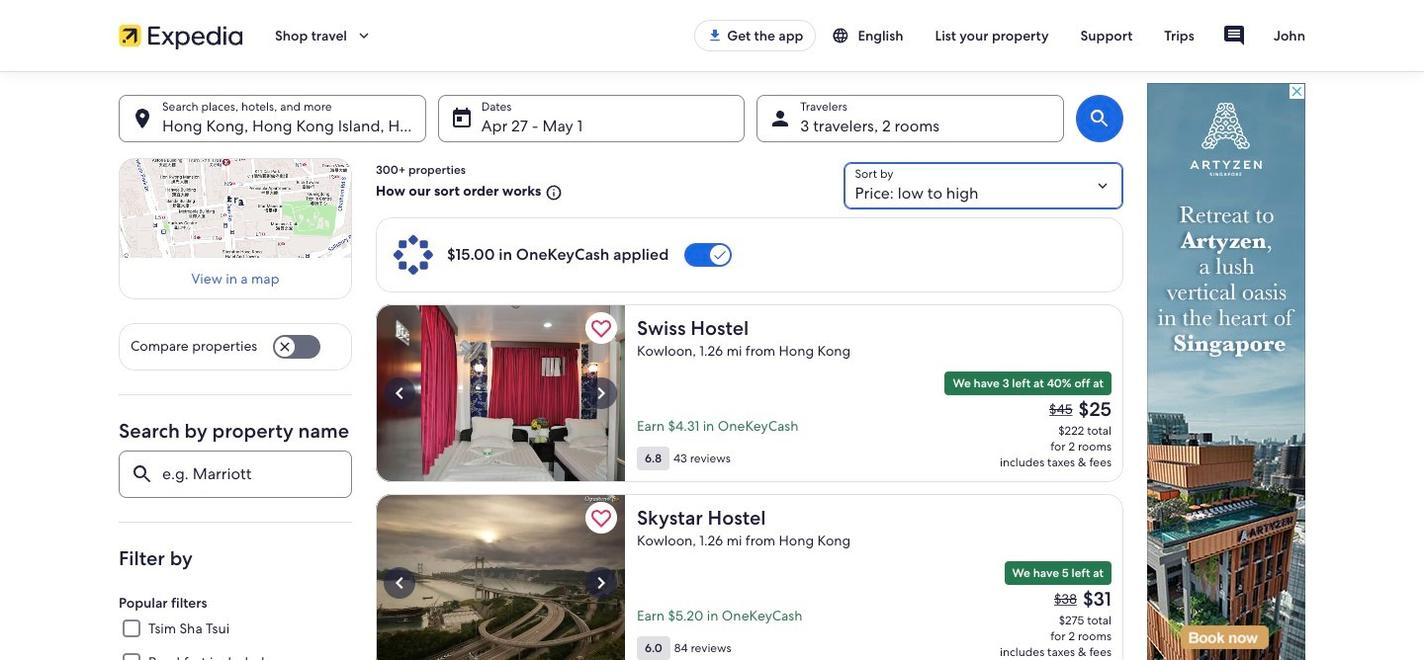 Task type: describe. For each thing, give the bounding box(es) containing it.
communication center icon image
[[1222, 24, 1246, 47]]

search image
[[1088, 107, 1112, 131]]

trailing image
[[355, 27, 373, 45]]

expedia logo image
[[119, 22, 243, 49]]

show previous image for swiss hostel image
[[388, 382, 412, 406]]

property grounds image
[[376, 495, 625, 661]]

small image
[[832, 27, 858, 45]]

small image
[[541, 184, 563, 201]]

show previous image for skystar hostel image
[[388, 572, 412, 596]]



Task type: vqa. For each thing, say whether or not it's contained in the screenshot.
the Expedia logo
yes



Task type: locate. For each thing, give the bounding box(es) containing it.
one key blue tier image
[[392, 233, 435, 277]]

download the app button image
[[707, 28, 723, 44]]

static map image image
[[119, 158, 352, 258]]

show next image for skystar hostel image
[[590, 572, 613, 596]]

show next image for swiss hostel image
[[590, 382, 613, 406]]

city view image
[[376, 305, 625, 483]]



